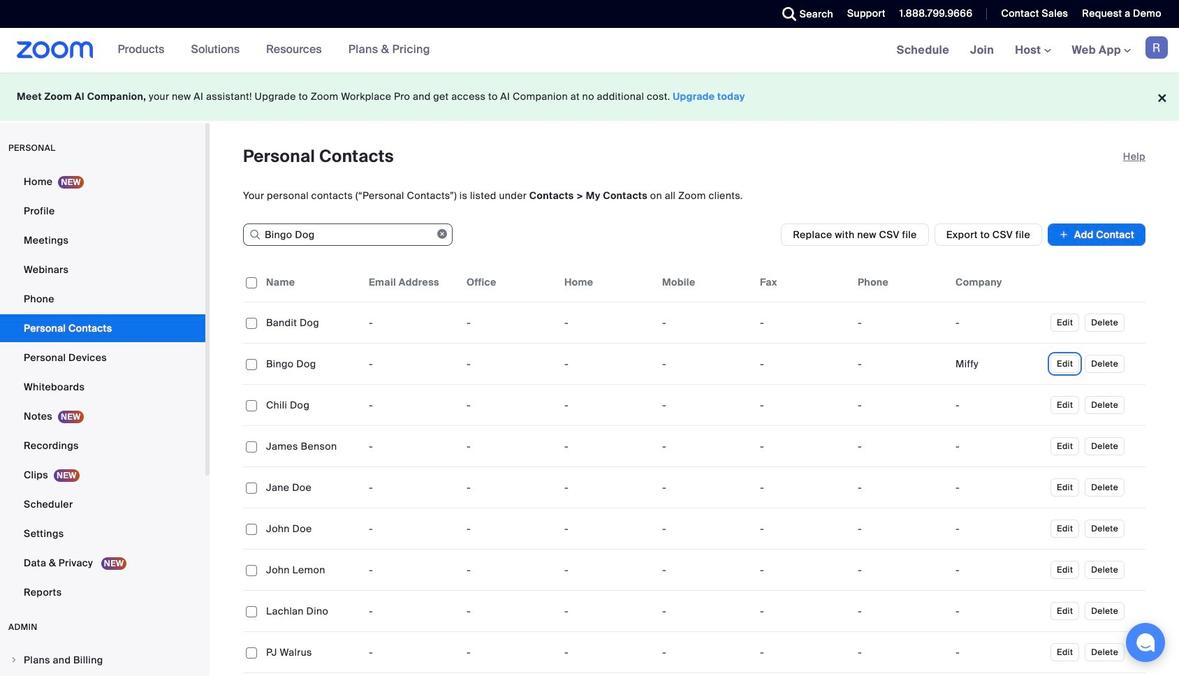 Task type: locate. For each thing, give the bounding box(es) containing it.
personal menu menu
[[0, 168, 205, 608]]

open chat image
[[1136, 633, 1156, 653]]

application
[[243, 263, 1146, 676]]

footer
[[0, 73, 1180, 121]]

banner
[[0, 28, 1180, 73]]

meetings navigation
[[886, 28, 1180, 73]]

cell
[[657, 309, 755, 337], [755, 309, 852, 337], [852, 309, 950, 337], [657, 350, 755, 378], [755, 350, 852, 378], [852, 350, 950, 378], [657, 391, 755, 419], [755, 391, 852, 419], [852, 391, 950, 419], [243, 674, 261, 676], [261, 674, 363, 676], [363, 674, 461, 676], [461, 674, 559, 676], [559, 674, 657, 676], [657, 674, 755, 676], [755, 674, 852, 676], [852, 674, 950, 676], [950, 674, 1048, 676], [1048, 674, 1146, 676]]

menu item
[[0, 647, 205, 674]]



Task type: vqa. For each thing, say whether or not it's contained in the screenshot.
Personal Menu menu
yes



Task type: describe. For each thing, give the bounding box(es) containing it.
right image
[[10, 656, 18, 665]]

Search Contacts Input text field
[[243, 224, 453, 246]]

add image
[[1059, 228, 1069, 242]]

profile picture image
[[1146, 36, 1168, 59]]

zoom logo image
[[17, 41, 93, 59]]

product information navigation
[[93, 28, 441, 73]]



